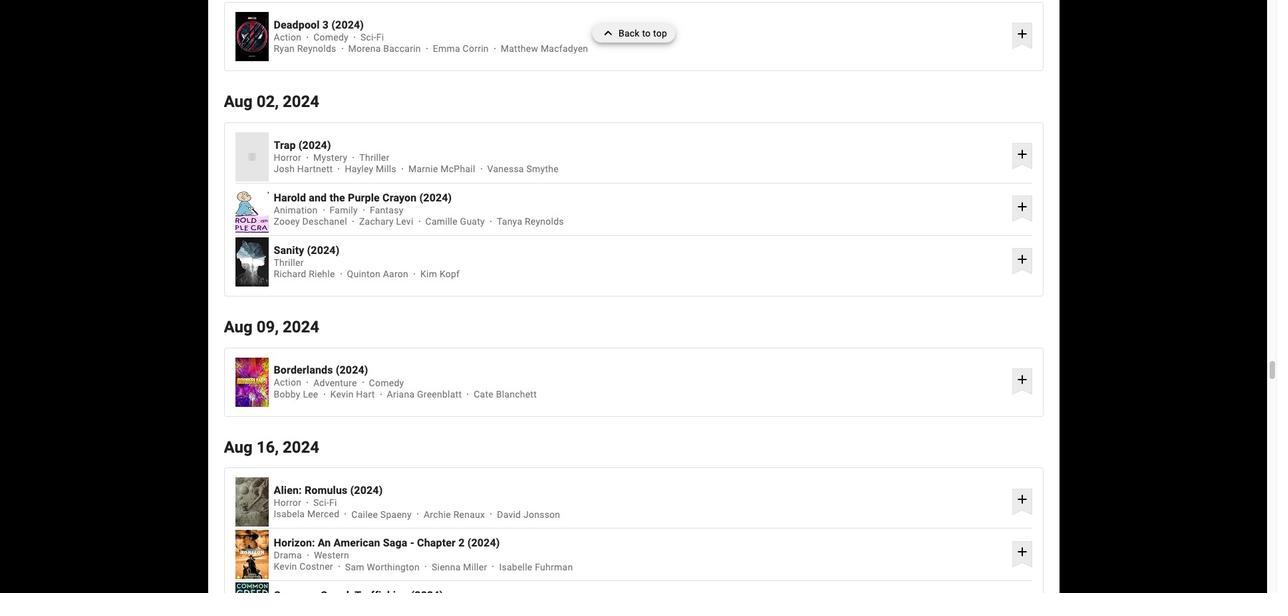 Task type: vqa. For each thing, say whether or not it's contained in the screenshot.
'Quinton Aaron'
yes



Task type: describe. For each thing, give the bounding box(es) containing it.
movie image
[[246, 152, 257, 162]]

0 vertical spatial sci-
[[360, 32, 376, 43]]

baccarin
[[383, 43, 421, 54]]

richard
[[274, 269, 306, 279]]

western
[[314, 550, 349, 561]]

zooey deschanel
[[274, 216, 347, 227]]

romulus
[[305, 484, 347, 497]]

to
[[642, 28, 651, 39]]

sanity (2024) button
[[274, 244, 1007, 256]]

add image for aug 16, 2024
[[1014, 544, 1030, 560]]

aug 02, 2024
[[224, 92, 319, 111]]

mystery
[[313, 152, 347, 163]]

add image for deadpool 3 (2024)
[[1014, 26, 1030, 42]]

kopf
[[440, 269, 460, 279]]

reynolds for ryan reynolds
[[297, 43, 336, 54]]

ryan reynolds and hugh jackman in deadpool 3 (2024) image
[[235, 12, 268, 61]]

saga
[[383, 537, 407, 549]]

bobby
[[274, 389, 300, 400]]

group for sanity (2024)
[[235, 237, 268, 287]]

alien:
[[274, 484, 302, 497]]

horizon:
[[274, 537, 315, 549]]

0 vertical spatial thriller
[[359, 152, 389, 163]]

chapter
[[417, 537, 456, 549]]

the
[[329, 191, 345, 204]]

josh hartnett
[[274, 164, 333, 174]]

(2024) up mystery
[[298, 139, 331, 151]]

borderlands (2024) button
[[274, 364, 1007, 377]]

harold and the purple crayon (2024) button
[[274, 191, 1007, 204]]

harold and the purple crayon (2024) image
[[235, 185, 268, 234]]

an
[[318, 537, 331, 549]]

greenblatt
[[417, 389, 462, 400]]

tanya reynolds
[[497, 216, 564, 227]]

(2024) up adventure
[[336, 364, 368, 377]]

isabelle fuhrman
[[499, 562, 573, 572]]

borderlands (2024) image
[[235, 358, 268, 407]]

alien: romulus (2024) image
[[235, 478, 268, 527]]

harold
[[274, 191, 306, 204]]

fuhrman
[[535, 562, 573, 572]]

costner
[[299, 562, 333, 572]]

cailee
[[351, 509, 378, 520]]

aug for aug 09, 2024
[[224, 318, 253, 336]]

mills
[[376, 164, 396, 174]]

ryan
[[274, 43, 295, 54]]

alien: romulus (2024)
[[274, 484, 383, 497]]

add image for alien: romulus (2024)
[[1014, 492, 1030, 508]]

add image for aug 02, 2024
[[1014, 199, 1030, 215]]

spaeny
[[380, 509, 412, 520]]

back to top
[[619, 28, 667, 39]]

2
[[458, 537, 465, 549]]

deadpool
[[274, 18, 320, 31]]

harold and the purple crayon (2024)
[[274, 191, 452, 204]]

kevin costner
[[274, 562, 333, 572]]

2024 for aug 09, 2024
[[283, 318, 319, 336]]

zooey
[[274, 216, 300, 227]]

deschanel
[[302, 216, 347, 227]]

horror for 02,
[[274, 152, 301, 163]]

09,
[[256, 318, 279, 336]]

levi
[[396, 216, 413, 227]]

and
[[309, 191, 327, 204]]

trap (2024) button
[[274, 139, 1007, 151]]

ariana greenblatt
[[387, 389, 462, 400]]

aug for aug 16, 2024
[[224, 438, 253, 457]]

purple
[[348, 191, 380, 204]]

drama
[[274, 550, 302, 561]]

kim
[[420, 269, 437, 279]]

corrin
[[463, 43, 489, 54]]

hayley
[[345, 164, 373, 174]]

group for borderlands (2024)
[[235, 358, 268, 407]]

cailee spaeny
[[351, 509, 412, 520]]

quinton
[[347, 269, 380, 279]]

02,
[[256, 92, 279, 111]]

aug 16, 2024
[[224, 438, 319, 457]]

action for deadpool 3 (2024)
[[274, 32, 301, 43]]

8 group from the top
[[235, 583, 268, 593]]

zachary
[[359, 216, 394, 227]]

kim kopf
[[420, 269, 460, 279]]

sam
[[345, 562, 364, 572]]

miller
[[463, 562, 487, 572]]

isabela merced
[[274, 509, 339, 520]]

-
[[410, 537, 414, 549]]

trap
[[274, 139, 296, 151]]

emma corrin
[[433, 43, 489, 54]]

horizon: an american saga - chapter 2 (2024) button
[[274, 537, 1007, 549]]

common creed (2019) image
[[235, 583, 268, 593]]



Task type: locate. For each thing, give the bounding box(es) containing it.
hartnett
[[297, 164, 333, 174]]

1 group from the top
[[235, 12, 268, 61]]

thriller up richard
[[274, 257, 304, 268]]

macfadyen
[[541, 43, 588, 54]]

american
[[334, 537, 380, 549]]

comedy
[[313, 32, 348, 43], [369, 378, 404, 388]]

(2024) inside sanity (2024) thriller
[[307, 244, 340, 256]]

1 horizontal spatial fi
[[376, 32, 384, 43]]

4 group from the top
[[235, 237, 268, 287]]

worthington
[[367, 562, 420, 572]]

smythe
[[526, 164, 559, 174]]

deadpool 3 (2024)
[[274, 18, 364, 31]]

horror up isabela
[[274, 498, 301, 508]]

0 vertical spatial reynolds
[[297, 43, 336, 54]]

3 2024 from the top
[[283, 438, 319, 457]]

morena
[[348, 43, 381, 54]]

lee
[[303, 389, 318, 400]]

sanity
[[274, 244, 304, 256]]

group for alien: romulus (2024)
[[235, 478, 268, 527]]

aug 09, 2024
[[224, 318, 319, 336]]

4 add image from the top
[[1014, 492, 1030, 508]]

7 group from the top
[[235, 530, 268, 580]]

sci-fi up morena
[[360, 32, 384, 43]]

camille guaty
[[425, 216, 485, 227]]

crayon
[[382, 191, 417, 204]]

aug left 02, at the left top of page
[[224, 92, 253, 111]]

aug left 09,
[[224, 318, 253, 336]]

group up the common creed (2019) 'image' on the left bottom of page
[[235, 530, 268, 580]]

0 horizontal spatial thriller
[[274, 257, 304, 268]]

0 horizontal spatial sci-fi
[[313, 498, 337, 508]]

richard riehle
[[274, 269, 335, 279]]

thriller inside sanity (2024) thriller
[[274, 257, 304, 268]]

fantasy
[[370, 205, 403, 215]]

thriller
[[359, 152, 389, 163], [274, 257, 304, 268]]

group left "alien:"
[[235, 478, 268, 527]]

group for deadpool 3 (2024)
[[235, 12, 268, 61]]

0 vertical spatial aug
[[224, 92, 253, 111]]

(2024) right 2
[[467, 537, 500, 549]]

2 vertical spatial add image
[[1014, 544, 1030, 560]]

tanya
[[497, 216, 522, 227]]

aaron
[[383, 269, 408, 279]]

matthew
[[501, 43, 538, 54]]

sanity (2024) thriller
[[274, 244, 340, 268]]

2 vertical spatial aug
[[224, 438, 253, 457]]

2024 right 02, at the left top of page
[[283, 92, 319, 111]]

group left josh
[[235, 132, 268, 181]]

2 2024 from the top
[[283, 318, 319, 336]]

sam worthington
[[345, 562, 420, 572]]

vanessa smythe
[[487, 164, 559, 174]]

2 group from the top
[[235, 132, 268, 181]]

zachary levi
[[359, 216, 413, 227]]

group left ryan
[[235, 12, 268, 61]]

group for trap (2024)
[[235, 132, 268, 181]]

(2024) up the riehle
[[307, 244, 340, 256]]

1 aug from the top
[[224, 92, 253, 111]]

(2024) right 3
[[331, 18, 364, 31]]

sci- up merced
[[313, 498, 329, 508]]

1 horizontal spatial comedy
[[369, 378, 404, 388]]

isabelle
[[499, 562, 532, 572]]

isabela
[[274, 509, 305, 520]]

kevin
[[330, 389, 354, 400], [274, 562, 297, 572]]

2024 for aug 02, 2024
[[283, 92, 319, 111]]

david
[[497, 509, 521, 520]]

marnie mcphail
[[408, 164, 475, 174]]

1 vertical spatial action
[[274, 378, 301, 388]]

add image for borderlands (2024)
[[1014, 372, 1030, 387]]

0 vertical spatial sci-fi
[[360, 32, 384, 43]]

1 horizontal spatial sci-
[[360, 32, 376, 43]]

horizon: an american saga - chapter 2 (2024)
[[274, 537, 500, 549]]

3 add image from the top
[[1014, 544, 1030, 560]]

1 horizontal spatial kevin
[[330, 389, 354, 400]]

sci- up morena
[[360, 32, 376, 43]]

group left zooey at the top left
[[235, 185, 268, 234]]

5 group from the top
[[235, 358, 268, 407]]

kevin for kevin costner
[[274, 562, 297, 572]]

horizon: an american saga - chapter 2 (2024) image
[[235, 530, 268, 580]]

vanessa
[[487, 164, 524, 174]]

kevin hart
[[330, 389, 375, 400]]

1 vertical spatial thriller
[[274, 257, 304, 268]]

2 horror from the top
[[274, 498, 301, 508]]

david jonsson
[[497, 509, 560, 520]]

borderlands
[[274, 364, 333, 377]]

kevin down drama
[[274, 562, 297, 572]]

merced
[[307, 509, 339, 520]]

1 vertical spatial reynolds
[[525, 216, 564, 227]]

comedy up ariana in the bottom left of the page
[[369, 378, 404, 388]]

0 vertical spatial add image
[[1014, 199, 1030, 215]]

(2024) up cailee
[[350, 484, 383, 497]]

0 vertical spatial fi
[[376, 32, 384, 43]]

adventure
[[313, 378, 357, 388]]

sci-fi
[[360, 32, 384, 43], [313, 498, 337, 508]]

renaux
[[453, 509, 485, 520]]

fi up morena baccarin
[[376, 32, 384, 43]]

back
[[619, 28, 640, 39]]

reynolds right tanya
[[525, 216, 564, 227]]

3
[[322, 18, 329, 31]]

0 vertical spatial 2024
[[283, 92, 319, 111]]

1 vertical spatial 2024
[[283, 318, 319, 336]]

sanity (2024) image
[[235, 237, 268, 287]]

3 aug from the top
[[224, 438, 253, 457]]

group for horizon: an american saga - chapter 2 (2024)
[[235, 530, 268, 580]]

reynolds
[[297, 43, 336, 54], [525, 216, 564, 227]]

1 horizontal spatial thriller
[[359, 152, 389, 163]]

jonsson
[[523, 509, 560, 520]]

group left sanity
[[235, 237, 268, 287]]

guaty
[[460, 216, 485, 227]]

1 vertical spatial fi
[[329, 498, 337, 508]]

1 vertical spatial sci-fi
[[313, 498, 337, 508]]

1 vertical spatial add image
[[1014, 251, 1030, 267]]

archie
[[424, 509, 451, 520]]

aug left the 16,
[[224, 438, 253, 457]]

1 horror from the top
[[274, 152, 301, 163]]

fi down alien: romulus (2024)
[[329, 498, 337, 508]]

trap (2024)
[[274, 139, 331, 151]]

2 add image from the top
[[1014, 146, 1030, 162]]

0 horizontal spatial fi
[[329, 498, 337, 508]]

group for harold and the purple crayon (2024)
[[235, 185, 268, 234]]

alien: romulus (2024) button
[[274, 484, 1007, 497]]

action for borderlands (2024)
[[274, 378, 301, 388]]

sienna
[[432, 562, 461, 572]]

1 add image from the top
[[1014, 26, 1030, 42]]

0 horizontal spatial comedy
[[313, 32, 348, 43]]

1 2024 from the top
[[283, 92, 319, 111]]

group
[[235, 12, 268, 61], [235, 132, 268, 181], [235, 185, 268, 234], [235, 237, 268, 287], [235, 358, 268, 407], [235, 478, 268, 527], [235, 530, 268, 580], [235, 583, 268, 593]]

action
[[274, 32, 301, 43], [274, 378, 301, 388]]

top
[[653, 28, 667, 39]]

2024 right the 16,
[[283, 438, 319, 457]]

action up bobby
[[274, 378, 301, 388]]

1 action from the top
[[274, 32, 301, 43]]

blanchett
[[496, 389, 537, 400]]

hart
[[356, 389, 375, 400]]

group down horizon: an american saga - chapter 2 (2024) image
[[235, 583, 268, 593]]

1 vertical spatial horror
[[274, 498, 301, 508]]

aug
[[224, 92, 253, 111], [224, 318, 253, 336], [224, 438, 253, 457]]

3 add image from the top
[[1014, 372, 1030, 387]]

cate
[[474, 389, 493, 400]]

camille
[[425, 216, 458, 227]]

add image for trap (2024)
[[1014, 146, 1030, 162]]

6 group from the top
[[235, 478, 268, 527]]

animation
[[274, 205, 318, 215]]

3 group from the top
[[235, 185, 268, 234]]

(2024)
[[331, 18, 364, 31], [298, 139, 331, 151], [419, 191, 452, 204], [307, 244, 340, 256], [336, 364, 368, 377], [350, 484, 383, 497], [467, 537, 500, 549]]

1 vertical spatial sci-
[[313, 498, 329, 508]]

2 add image from the top
[[1014, 251, 1030, 267]]

1 vertical spatial kevin
[[274, 562, 297, 572]]

sienna miller
[[432, 562, 487, 572]]

2024 right 09,
[[283, 318, 319, 336]]

1 add image from the top
[[1014, 199, 1030, 215]]

2024 for aug 16, 2024
[[283, 438, 319, 457]]

josh
[[274, 164, 295, 174]]

sci-fi up merced
[[313, 498, 337, 508]]

2 action from the top
[[274, 378, 301, 388]]

1 horizontal spatial sci-fi
[[360, 32, 384, 43]]

1 vertical spatial comedy
[[369, 378, 404, 388]]

comedy down 3
[[313, 32, 348, 43]]

borderlands (2024)
[[274, 364, 368, 377]]

0 vertical spatial action
[[274, 32, 301, 43]]

deadpool 3 (2024) button
[[274, 18, 1007, 31]]

group left bobby
[[235, 358, 268, 407]]

add image
[[1014, 199, 1030, 215], [1014, 251, 1030, 267], [1014, 544, 1030, 560]]

hayley mills
[[345, 164, 396, 174]]

1 horizontal spatial reynolds
[[525, 216, 564, 227]]

2 aug from the top
[[224, 318, 253, 336]]

0 horizontal spatial sci-
[[313, 498, 329, 508]]

0 horizontal spatial reynolds
[[297, 43, 336, 54]]

horror up josh
[[274, 152, 301, 163]]

fi
[[376, 32, 384, 43], [329, 498, 337, 508]]

action up ryan
[[274, 32, 301, 43]]

expand less image
[[600, 24, 619, 43]]

add image
[[1014, 26, 1030, 42], [1014, 146, 1030, 162], [1014, 372, 1030, 387], [1014, 492, 1030, 508]]

0 vertical spatial comedy
[[313, 32, 348, 43]]

horror for 16,
[[274, 498, 301, 508]]

16,
[[256, 438, 279, 457]]

aug for aug 02, 2024
[[224, 92, 253, 111]]

archie renaux
[[424, 509, 485, 520]]

kevin down adventure
[[330, 389, 354, 400]]

family
[[330, 205, 358, 215]]

0 vertical spatial horror
[[274, 152, 301, 163]]

reynolds down deadpool 3 (2024)
[[297, 43, 336, 54]]

1 vertical spatial aug
[[224, 318, 253, 336]]

bobby lee
[[274, 389, 318, 400]]

2 vertical spatial 2024
[[283, 438, 319, 457]]

(2024) up the camille
[[419, 191, 452, 204]]

mcphail
[[441, 164, 475, 174]]

0 vertical spatial kevin
[[330, 389, 354, 400]]

reynolds for tanya reynolds
[[525, 216, 564, 227]]

thriller up the 'hayley mills'
[[359, 152, 389, 163]]

kevin for kevin hart
[[330, 389, 354, 400]]

riehle
[[309, 269, 335, 279]]

sci-
[[360, 32, 376, 43], [313, 498, 329, 508]]

matthew macfadyen
[[501, 43, 588, 54]]

0 horizontal spatial kevin
[[274, 562, 297, 572]]



